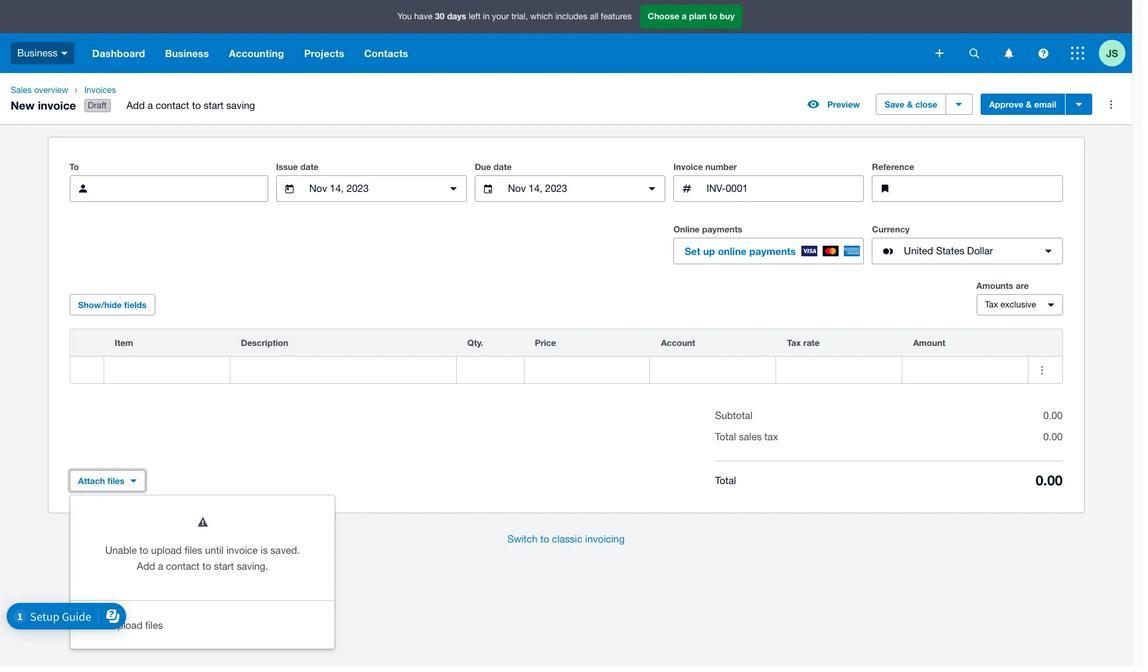 Task type: locate. For each thing, give the bounding box(es) containing it.
a down upload
[[158, 561, 163, 572]]

contact down invoices link
[[156, 100, 189, 111]]

contact down upload
[[166, 561, 200, 572]]

business inside navigation
[[165, 47, 209, 59]]

files left until
[[185, 545, 202, 556]]

saving
[[226, 100, 255, 111]]

set up online payments button
[[674, 238, 864, 264]]

total sales tax
[[715, 431, 778, 442]]

business button
[[0, 33, 82, 73], [155, 33, 219, 73]]

dashboard
[[92, 47, 145, 59]]

approve & email
[[990, 99, 1057, 110]]

navigation containing dashboard
[[82, 33, 927, 73]]

set
[[685, 245, 701, 257]]

show/hide
[[78, 300, 122, 310]]

invoice down overview
[[38, 98, 76, 112]]

2 date from the left
[[494, 162, 512, 172]]

contact inside unable to upload files until invoice is saved. add a contact to start saving.
[[166, 561, 200, 572]]

tax for tax exclusive
[[985, 300, 999, 310]]

total down "subtotal"
[[715, 431, 736, 442]]

svg image up approve
[[1005, 48, 1013, 58]]

0 vertical spatial tax
[[985, 300, 999, 310]]

1 vertical spatial start
[[214, 561, 234, 572]]

0 vertical spatial a
[[682, 11, 687, 21]]

2 horizontal spatial a
[[682, 11, 687, 21]]

more date options image
[[440, 175, 467, 202]]

1 horizontal spatial invoice
[[226, 545, 258, 556]]

files right upload
[[145, 620, 163, 631]]

& inside approve & email button
[[1026, 99, 1032, 110]]

business button up sales overview
[[0, 33, 82, 73]]

1 horizontal spatial business button
[[155, 33, 219, 73]]

to left upload
[[140, 545, 148, 556]]

choose
[[648, 11, 680, 21]]

1 horizontal spatial business
[[165, 47, 209, 59]]

invoice line item list element
[[69, 329, 1063, 384]]

upload
[[151, 545, 182, 556]]

online
[[674, 224, 700, 235]]

tax
[[985, 300, 999, 310], [787, 338, 801, 348]]

more date options image
[[639, 175, 666, 202]]

1 horizontal spatial &
[[1026, 99, 1032, 110]]

a for plan
[[682, 11, 687, 21]]

tax left the rate
[[787, 338, 801, 348]]

0 horizontal spatial date
[[300, 162, 319, 172]]

1 date from the left
[[300, 162, 319, 172]]

contact element
[[69, 175, 268, 202]]

1 vertical spatial 0.00
[[1044, 431, 1063, 442]]

due date
[[475, 162, 512, 172]]

0.00 for subtotal
[[1044, 410, 1063, 421]]

save & close
[[885, 99, 938, 110]]

files inside button
[[145, 620, 163, 631]]

banner containing js
[[0, 0, 1133, 73]]

to left buy
[[709, 11, 718, 21]]

date right issue
[[300, 162, 319, 172]]

0 horizontal spatial business
[[17, 47, 58, 58]]

a
[[682, 11, 687, 21], [148, 100, 153, 111], [158, 561, 163, 572]]

your
[[492, 11, 509, 21]]

contacts button
[[354, 33, 418, 73]]

tax down amounts
[[985, 300, 999, 310]]

0 vertical spatial 0.00
[[1044, 410, 1063, 421]]

united
[[904, 245, 934, 256]]

unable to upload files until invoice is saved. add a contact to start saving.
[[105, 545, 300, 572]]

1 vertical spatial contact
[[166, 561, 200, 572]]

1 horizontal spatial files
[[145, 620, 163, 631]]

svg image up overview
[[61, 52, 68, 55]]

add
[[127, 100, 145, 111], [137, 561, 155, 572]]

Quantity field
[[457, 357, 524, 383]]

2 vertical spatial 0.00
[[1036, 472, 1063, 489]]

0 horizontal spatial a
[[148, 100, 153, 111]]

files inside popup button
[[107, 476, 125, 486]]

1 vertical spatial add
[[137, 561, 155, 572]]

total down total sales tax
[[715, 475, 736, 486]]

more line item options image
[[1029, 357, 1056, 383]]

sales overview link
[[5, 84, 74, 97]]

date
[[300, 162, 319, 172], [494, 162, 512, 172]]

0 horizontal spatial business button
[[0, 33, 82, 73]]

a inside banner
[[682, 11, 687, 21]]

have
[[414, 11, 433, 21]]

1 & from the left
[[907, 99, 913, 110]]

0.00
[[1044, 410, 1063, 421], [1044, 431, 1063, 442], [1036, 472, 1063, 489]]

save & close button
[[876, 94, 946, 115]]

switch to classic invoicing button
[[497, 526, 636, 553]]

dollar
[[968, 245, 993, 256]]

until
[[205, 545, 224, 556]]

projects button
[[294, 33, 354, 73]]

files
[[107, 476, 125, 486], [185, 545, 202, 556], [145, 620, 163, 631]]

invoice
[[38, 98, 76, 112], [226, 545, 258, 556]]

business
[[17, 47, 58, 58], [165, 47, 209, 59]]

invoices
[[84, 85, 116, 95]]

issue
[[276, 162, 298, 172]]

0 vertical spatial payments
[[702, 224, 743, 235]]

1 vertical spatial tax
[[787, 338, 801, 348]]

a down invoices link
[[148, 100, 153, 111]]

contact
[[156, 100, 189, 111], [166, 561, 200, 572]]

1 vertical spatial a
[[148, 100, 153, 111]]

js
[[1107, 47, 1119, 59]]

svg image inside business popup button
[[61, 52, 68, 55]]

0 vertical spatial total
[[715, 431, 736, 442]]

business button up invoices link
[[155, 33, 219, 73]]

left
[[469, 11, 481, 21]]

account
[[661, 338, 696, 348]]

& left email
[[1026, 99, 1032, 110]]

& for email
[[1026, 99, 1032, 110]]

None field
[[104, 357, 230, 383]]

banner
[[0, 0, 1133, 73]]

0 horizontal spatial invoice
[[38, 98, 76, 112]]

tax inside invoice line item list element
[[787, 338, 801, 348]]

tax inside popup button
[[985, 300, 999, 310]]

date right due
[[494, 162, 512, 172]]

add inside unable to upload files until invoice is saved. add a contact to start saving.
[[137, 561, 155, 572]]

1 horizontal spatial tax
[[985, 300, 999, 310]]

Issue date text field
[[308, 176, 435, 201]]

business up invoices link
[[165, 47, 209, 59]]

payments
[[702, 224, 743, 235], [750, 245, 796, 257]]

2 vertical spatial a
[[158, 561, 163, 572]]

0 vertical spatial invoice
[[38, 98, 76, 112]]

attach files button
[[69, 470, 145, 492]]

0 horizontal spatial &
[[907, 99, 913, 110]]

navigation
[[82, 33, 927, 73]]

2 total from the top
[[715, 475, 736, 486]]

group containing unable to upload files until invoice is saved. add a contact to start saving.
[[70, 496, 335, 649]]

contacts
[[364, 47, 408, 59]]

& right save
[[907, 99, 913, 110]]

payments up the "online"
[[702, 224, 743, 235]]

1 total from the top
[[715, 431, 736, 442]]

& inside "save & close" button
[[907, 99, 913, 110]]

1 horizontal spatial payments
[[750, 245, 796, 257]]

0 vertical spatial files
[[107, 476, 125, 486]]

approve
[[990, 99, 1024, 110]]

to
[[709, 11, 718, 21], [192, 100, 201, 111], [541, 533, 549, 545], [140, 545, 148, 556], [202, 561, 211, 572]]

exclusive
[[1001, 300, 1037, 310]]

2 horizontal spatial files
[[185, 545, 202, 556]]

invoice up saving.
[[226, 545, 258, 556]]

to down invoices link
[[192, 100, 201, 111]]

start left 'saving'
[[204, 100, 224, 111]]

2 & from the left
[[1026, 99, 1032, 110]]

Invoice number text field
[[706, 176, 864, 201]]

tax for tax rate
[[787, 338, 801, 348]]

0 vertical spatial start
[[204, 100, 224, 111]]

set up online payments
[[685, 245, 796, 257]]

total
[[715, 431, 736, 442], [715, 475, 736, 486]]

add down upload
[[137, 561, 155, 572]]

1 business button from the left
[[0, 33, 82, 73]]

tax exclusive button
[[977, 294, 1063, 316]]

add right draft
[[127, 100, 145, 111]]

1 vertical spatial total
[[715, 475, 736, 486]]

& for close
[[907, 99, 913, 110]]

To text field
[[101, 176, 267, 201]]

is
[[261, 545, 268, 556]]

1 vertical spatial payments
[[750, 245, 796, 257]]

business up sales overview
[[17, 47, 58, 58]]

issue date
[[276, 162, 319, 172]]

files inside unable to upload files until invoice is saved. add a contact to start saving.
[[185, 545, 202, 556]]

total for total
[[715, 475, 736, 486]]

attach files
[[78, 476, 125, 486]]

unable
[[105, 545, 137, 556]]

overview
[[34, 85, 68, 95]]

svg image
[[1071, 46, 1085, 60], [970, 48, 979, 58], [1005, 48, 1013, 58], [1039, 48, 1049, 58], [61, 52, 68, 55]]

tax rate
[[787, 338, 820, 348]]

group
[[70, 496, 335, 649]]

fields
[[124, 300, 147, 310]]

to right switch
[[541, 533, 549, 545]]

united states dollar
[[904, 245, 993, 256]]

you
[[398, 11, 412, 21]]

1 horizontal spatial date
[[494, 162, 512, 172]]

2 vertical spatial files
[[145, 620, 163, 631]]

upload files
[[110, 620, 163, 631]]

1 vertical spatial invoice
[[226, 545, 258, 556]]

date for issue date
[[300, 162, 319, 172]]

0.00 for total sales tax
[[1044, 431, 1063, 442]]

payments right the "online"
[[750, 245, 796, 257]]

0 horizontal spatial tax
[[787, 338, 801, 348]]

start down until
[[214, 561, 234, 572]]

0 vertical spatial add
[[127, 100, 145, 111]]

files right 'attach' in the left of the page
[[107, 476, 125, 486]]

reference
[[872, 162, 915, 172]]

js button
[[1099, 33, 1133, 73]]

1 horizontal spatial a
[[158, 561, 163, 572]]

a left plan
[[682, 11, 687, 21]]

&
[[907, 99, 913, 110], [1026, 99, 1032, 110]]

1 vertical spatial files
[[185, 545, 202, 556]]

0 horizontal spatial files
[[107, 476, 125, 486]]



Task type: vqa. For each thing, say whether or not it's contained in the screenshot.
be
no



Task type: describe. For each thing, give the bounding box(es) containing it.
sales overview
[[11, 85, 68, 95]]

amounts are
[[977, 280, 1029, 291]]

item
[[115, 338, 133, 348]]

to
[[69, 162, 79, 172]]

a inside unable to upload files until invoice is saved. add a contact to start saving.
[[158, 561, 163, 572]]

price
[[535, 338, 556, 348]]

sales
[[739, 431, 762, 442]]

qty.
[[467, 338, 483, 348]]

classic
[[552, 533, 583, 545]]

invoice number element
[[674, 175, 864, 202]]

subtotal
[[715, 410, 753, 421]]

Due date text field
[[507, 176, 634, 201]]

invoices link
[[79, 84, 266, 97]]

draft
[[88, 100, 107, 110]]

new invoice
[[11, 98, 76, 112]]

plan
[[689, 11, 707, 21]]

amount
[[913, 338, 946, 348]]

to down until
[[202, 561, 211, 572]]

invoice inside unable to upload files until invoice is saved. add a contact to start saving.
[[226, 545, 258, 556]]

attach
[[78, 476, 105, 486]]

number
[[706, 162, 737, 172]]

svg image up email
[[1039, 48, 1049, 58]]

more invoice options image
[[1098, 91, 1125, 118]]

up
[[703, 245, 715, 257]]

total for total sales tax
[[715, 431, 736, 442]]

invoice
[[674, 162, 703, 172]]

dashboard link
[[82, 33, 155, 73]]

preview button
[[800, 94, 868, 115]]

switch
[[508, 533, 538, 545]]

online payments
[[674, 224, 743, 235]]

buy
[[720, 11, 735, 21]]

tax exclusive
[[985, 300, 1037, 310]]

invoicing
[[585, 533, 625, 545]]

Price field
[[524, 357, 650, 383]]

tax
[[765, 431, 778, 442]]

show/hide fields button
[[69, 294, 155, 316]]

features
[[601, 11, 632, 21]]

svg image
[[936, 49, 944, 57]]

Amount field
[[903, 357, 1028, 383]]

show/hide fields
[[78, 300, 147, 310]]

all
[[590, 11, 599, 21]]

payments inside "popup button"
[[750, 245, 796, 257]]

upload files button
[[70, 609, 335, 641]]

svg image left "js"
[[1071, 46, 1085, 60]]

invoice number
[[674, 162, 737, 172]]

saving.
[[237, 561, 268, 572]]

Reference text field
[[904, 176, 1063, 201]]

Inventory item text field
[[104, 357, 230, 383]]

in
[[483, 11, 490, 21]]

save
[[885, 99, 905, 110]]

rate
[[804, 338, 820, 348]]

projects
[[304, 47, 344, 59]]

30
[[435, 11, 445, 21]]

Description text field
[[230, 357, 456, 383]]

currency
[[872, 224, 910, 235]]

online
[[718, 245, 747, 257]]

switch to classic invoicing
[[508, 533, 625, 545]]

new
[[11, 98, 35, 112]]

amounts
[[977, 280, 1014, 291]]

which
[[530, 11, 553, 21]]

more line item options element
[[1029, 330, 1063, 356]]

choose a plan to buy
[[648, 11, 735, 21]]

accounting button
[[219, 33, 294, 73]]

email
[[1035, 99, 1057, 110]]

svg image right svg image
[[970, 48, 979, 58]]

files for attach files
[[107, 476, 125, 486]]

saved.
[[271, 545, 300, 556]]

united states dollar button
[[872, 238, 1063, 264]]

description
[[241, 338, 288, 348]]

to inside button
[[541, 533, 549, 545]]

upload
[[110, 620, 143, 631]]

files for upload files
[[145, 620, 163, 631]]

approve & email button
[[981, 94, 1065, 115]]

you have 30 days left in your trial, which includes all features
[[398, 11, 632, 21]]

preview
[[828, 99, 860, 110]]

trial,
[[512, 11, 528, 21]]

close
[[916, 99, 938, 110]]

date for due date
[[494, 162, 512, 172]]

start inside unable to upload files until invoice is saved. add a contact to start saving.
[[214, 561, 234, 572]]

0 vertical spatial contact
[[156, 100, 189, 111]]

includes
[[556, 11, 588, 21]]

2 business button from the left
[[155, 33, 219, 73]]

due
[[475, 162, 491, 172]]

add a contact to start saving
[[127, 100, 255, 111]]

are
[[1016, 280, 1029, 291]]

days
[[447, 11, 467, 21]]

0 horizontal spatial payments
[[702, 224, 743, 235]]

states
[[936, 245, 965, 256]]

a for contact
[[148, 100, 153, 111]]



